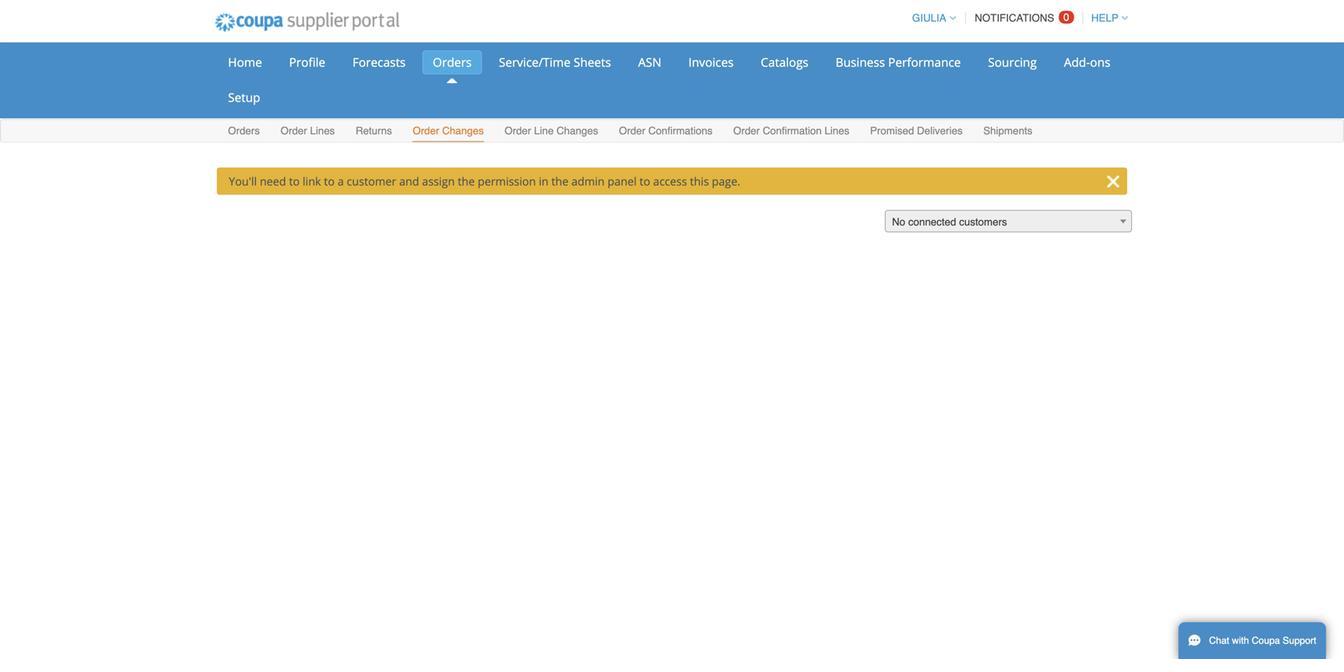 Task type: locate. For each thing, give the bounding box(es) containing it.
chat
[[1209, 635, 1229, 646]]

order left line
[[505, 125, 531, 137]]

to
[[289, 174, 300, 189], [324, 174, 335, 189], [640, 174, 650, 189]]

orders link up order changes at the left top of page
[[422, 50, 482, 74]]

lines left returns
[[310, 125, 335, 137]]

changes
[[442, 125, 484, 137], [557, 125, 598, 137]]

permission
[[478, 174, 536, 189]]

order changes
[[413, 125, 484, 137]]

order left confirmations
[[619, 125, 646, 137]]

3 order from the left
[[505, 125, 531, 137]]

orders down setup link
[[228, 125, 260, 137]]

with
[[1232, 635, 1249, 646]]

home link
[[218, 50, 272, 74]]

catalogs
[[761, 54, 809, 70]]

order for order changes
[[413, 125, 439, 137]]

0 horizontal spatial changes
[[442, 125, 484, 137]]

1 horizontal spatial changes
[[557, 125, 598, 137]]

to left the a
[[324, 174, 335, 189]]

navigation containing notifications 0
[[905, 2, 1128, 34]]

connected
[[908, 216, 956, 228]]

to right panel
[[640, 174, 650, 189]]

0 horizontal spatial the
[[458, 174, 475, 189]]

asn link
[[628, 50, 672, 74]]

orders
[[433, 54, 472, 70], [228, 125, 260, 137]]

confirmation
[[763, 125, 822, 137]]

notifications 0
[[975, 11, 1069, 24]]

1 horizontal spatial lines
[[825, 125, 849, 137]]

service/time sheets
[[499, 54, 611, 70]]

help
[[1091, 12, 1118, 24]]

order left confirmation at the top of the page
[[733, 125, 760, 137]]

changes right line
[[557, 125, 598, 137]]

navigation
[[905, 2, 1128, 34]]

asn
[[638, 54, 661, 70]]

2 lines from the left
[[825, 125, 849, 137]]

shipments link
[[983, 121, 1033, 142]]

promised deliveries
[[870, 125, 963, 137]]

1 horizontal spatial orders
[[433, 54, 472, 70]]

1 lines from the left
[[310, 125, 335, 137]]

admin
[[571, 174, 605, 189]]

5 order from the left
[[733, 125, 760, 137]]

the right assign
[[458, 174, 475, 189]]

lines inside order confirmation lines link
[[825, 125, 849, 137]]

order
[[281, 125, 307, 137], [413, 125, 439, 137], [505, 125, 531, 137], [619, 125, 646, 137], [733, 125, 760, 137]]

chat with coupa support
[[1209, 635, 1316, 646]]

1 order from the left
[[281, 125, 307, 137]]

order for order confirmations
[[619, 125, 646, 137]]

1 vertical spatial orders link
[[227, 121, 261, 142]]

orders up order changes at the left top of page
[[433, 54, 472, 70]]

0 horizontal spatial orders link
[[227, 121, 261, 142]]

0 vertical spatial orders
[[433, 54, 472, 70]]

1 the from the left
[[458, 174, 475, 189]]

chat with coupa support button
[[1178, 622, 1326, 659]]

0 horizontal spatial lines
[[310, 125, 335, 137]]

ons
[[1090, 54, 1110, 70]]

this
[[690, 174, 709, 189]]

setup link
[[218, 86, 271, 110]]

0
[[1064, 11, 1069, 23]]

add-ons
[[1064, 54, 1110, 70]]

business performance
[[836, 54, 961, 70]]

order up assign
[[413, 125, 439, 137]]

order confirmation lines
[[733, 125, 849, 137]]

orders for orders link to the bottom
[[228, 125, 260, 137]]

orders for rightmost orders link
[[433, 54, 472, 70]]

business
[[836, 54, 885, 70]]

2 order from the left
[[413, 125, 439, 137]]

order up link
[[281, 125, 307, 137]]

lines
[[310, 125, 335, 137], [825, 125, 849, 137]]

1 horizontal spatial the
[[551, 174, 569, 189]]

promised
[[870, 125, 914, 137]]

link
[[303, 174, 321, 189]]

orders link
[[422, 50, 482, 74], [227, 121, 261, 142]]

the
[[458, 174, 475, 189], [551, 174, 569, 189]]

panel
[[608, 174, 637, 189]]

no connected customers
[[892, 216, 1007, 228]]

2 to from the left
[[324, 174, 335, 189]]

to left link
[[289, 174, 300, 189]]

1 vertical spatial orders
[[228, 125, 260, 137]]

2 horizontal spatial to
[[640, 174, 650, 189]]

1 horizontal spatial to
[[324, 174, 335, 189]]

changes up the you'll need to link to a customer and assign the permission in the admin panel to access this page.
[[442, 125, 484, 137]]

catalogs link
[[750, 50, 819, 74]]

No connected customers field
[[885, 210, 1132, 233]]

order confirmations
[[619, 125, 713, 137]]

0 horizontal spatial to
[[289, 174, 300, 189]]

4 order from the left
[[619, 125, 646, 137]]

returns
[[356, 125, 392, 137]]

0 vertical spatial orders link
[[422, 50, 482, 74]]

1 changes from the left
[[442, 125, 484, 137]]

performance
[[888, 54, 961, 70]]

invoices
[[688, 54, 734, 70]]

promised deliveries link
[[869, 121, 963, 142]]

setup
[[228, 89, 260, 106]]

0 horizontal spatial orders
[[228, 125, 260, 137]]

confirmations
[[648, 125, 713, 137]]

sourcing link
[[978, 50, 1047, 74]]

lines right confirmation at the top of the page
[[825, 125, 849, 137]]

a
[[338, 174, 344, 189]]

orders link down setup link
[[227, 121, 261, 142]]

the right in
[[551, 174, 569, 189]]



Task type: vqa. For each thing, say whether or not it's contained in the screenshot.
The Clark
no



Task type: describe. For each thing, give the bounding box(es) containing it.
order line changes link
[[504, 121, 599, 142]]

customer
[[347, 174, 396, 189]]

order lines
[[281, 125, 335, 137]]

customers
[[959, 216, 1007, 228]]

invoices link
[[678, 50, 744, 74]]

shipments
[[983, 125, 1033, 137]]

assign
[[422, 174, 455, 189]]

1 horizontal spatial orders link
[[422, 50, 482, 74]]

no
[[892, 216, 905, 228]]

sheets
[[574, 54, 611, 70]]

order line changes
[[505, 125, 598, 137]]

access
[[653, 174, 687, 189]]

forecasts link
[[342, 50, 416, 74]]

lines inside order lines link
[[310, 125, 335, 137]]

2 the from the left
[[551, 174, 569, 189]]

and
[[399, 174, 419, 189]]

add-ons link
[[1054, 50, 1121, 74]]

notifications
[[975, 12, 1054, 24]]

order for order confirmation lines
[[733, 125, 760, 137]]

sourcing
[[988, 54, 1037, 70]]

line
[[534, 125, 554, 137]]

you'll need to link to a customer and assign the permission in the admin panel to access this page.
[[229, 174, 740, 189]]

add-
[[1064, 54, 1090, 70]]

profile
[[289, 54, 325, 70]]

forecasts
[[352, 54, 406, 70]]

order confirmation lines link
[[732, 121, 850, 142]]

No connected customers text field
[[886, 211, 1131, 233]]

order changes link
[[412, 121, 485, 142]]

help link
[[1084, 12, 1128, 24]]

service/time
[[499, 54, 571, 70]]

you'll
[[229, 174, 257, 189]]

1 to from the left
[[289, 174, 300, 189]]

service/time sheets link
[[488, 50, 621, 74]]

order lines link
[[280, 121, 336, 142]]

business performance link
[[825, 50, 971, 74]]

2 changes from the left
[[557, 125, 598, 137]]

page.
[[712, 174, 740, 189]]

giulia
[[912, 12, 946, 24]]

order for order line changes
[[505, 125, 531, 137]]

profile link
[[279, 50, 336, 74]]

support
[[1283, 635, 1316, 646]]

coupa supplier portal image
[[204, 2, 410, 42]]

order confirmations link
[[618, 121, 713, 142]]

deliveries
[[917, 125, 963, 137]]

need
[[260, 174, 286, 189]]

order for order lines
[[281, 125, 307, 137]]

3 to from the left
[[640, 174, 650, 189]]

returns link
[[355, 121, 393, 142]]

coupa
[[1252, 635, 1280, 646]]

in
[[539, 174, 548, 189]]

home
[[228, 54, 262, 70]]

giulia link
[[905, 12, 956, 24]]



